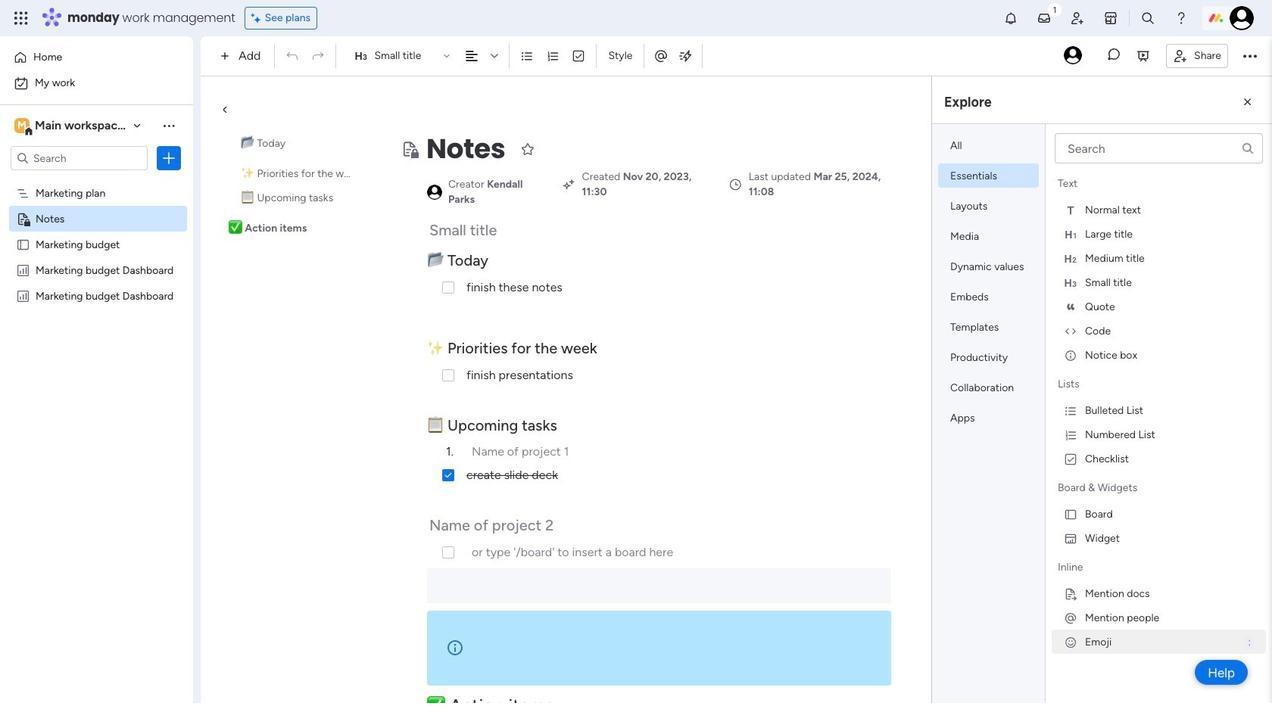 Task type: locate. For each thing, give the bounding box(es) containing it.
dynamic values image
[[679, 48, 694, 64]]

update feed image
[[1037, 11, 1052, 26]]

notifications image
[[1004, 11, 1019, 26]]

button padding image
[[1241, 95, 1256, 110]]

list item
[[939, 133, 1040, 158], [939, 164, 1040, 188], [939, 194, 1040, 218], [1052, 198, 1267, 222], [1052, 222, 1267, 246], [939, 224, 1040, 249], [1052, 246, 1267, 271], [939, 255, 1040, 279], [1052, 271, 1267, 295], [939, 285, 1040, 309], [1052, 295, 1267, 319], [939, 315, 1040, 339], [1052, 319, 1267, 343], [1052, 343, 1267, 367], [939, 346, 1040, 370], [939, 376, 1040, 400], [1052, 399, 1267, 423], [939, 406, 1040, 430], [1052, 423, 1267, 447], [1052, 447, 1267, 471], [1052, 502, 1267, 527], [1052, 527, 1267, 551], [1052, 582, 1267, 606], [1052, 606, 1267, 630], [1052, 630, 1267, 655]]

1 vertical spatial option
[[9, 71, 184, 95]]

None search field
[[1055, 133, 1264, 164]]

public dashboard image
[[16, 289, 30, 303]]

checklist image
[[572, 49, 586, 63]]

add to favorites image
[[521, 141, 536, 156]]

invite members image
[[1071, 11, 1086, 26]]

search image
[[1242, 142, 1256, 155]]

1 image
[[1049, 1, 1062, 18]]

private board image
[[401, 140, 419, 158], [16, 211, 30, 226]]

select product image
[[14, 11, 29, 26]]

monday marketplace image
[[1104, 11, 1119, 26]]

1 horizontal spatial private board image
[[401, 140, 419, 158]]

bulleted list image
[[521, 49, 535, 63]]

see plans image
[[251, 10, 265, 27]]

Search in workspace field
[[32, 150, 127, 167]]

option
[[9, 45, 184, 70], [9, 71, 184, 95], [0, 179, 193, 182]]

None field
[[423, 130, 509, 169]]

board activity image
[[1065, 46, 1083, 64]]

1 vertical spatial private board image
[[16, 211, 30, 226]]

list box
[[0, 177, 193, 513]]

Search search field
[[1055, 133, 1264, 164]]



Task type: describe. For each thing, give the bounding box(es) containing it.
numbered list image
[[547, 49, 560, 63]]

options image
[[161, 151, 177, 166]]

0 horizontal spatial private board image
[[16, 211, 30, 226]]

0 vertical spatial private board image
[[401, 140, 419, 158]]

search everything image
[[1141, 11, 1156, 26]]

public board image
[[16, 237, 30, 252]]

v2 ellipsis image
[[1244, 46, 1258, 66]]

kendall parks image
[[1230, 6, 1255, 30]]

0 vertical spatial option
[[9, 45, 184, 70]]

workspace image
[[14, 117, 30, 134]]

public dashboard image
[[16, 263, 30, 277]]

2 vertical spatial option
[[0, 179, 193, 182]]

help image
[[1174, 11, 1190, 26]]

mention image
[[654, 48, 669, 63]]

workspace selection element
[[14, 117, 225, 136]]

workspace options image
[[161, 118, 177, 133]]



Task type: vqa. For each thing, say whether or not it's contained in the screenshot.
lottie animation image
no



